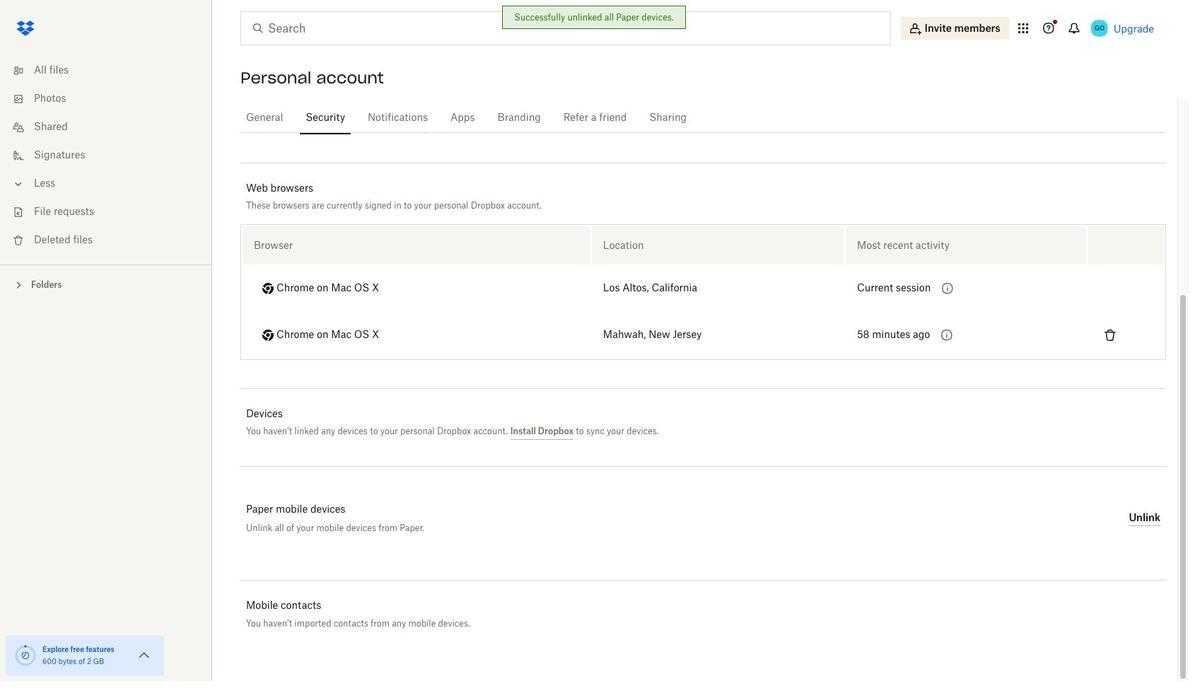 Task type: locate. For each thing, give the bounding box(es) containing it.
quota usage progress bar
[[14, 644, 37, 667]]

dropbox image
[[11, 14, 40, 42]]

list
[[0, 48, 212, 265]]

Search text field
[[268, 20, 862, 37]]

tab list
[[241, 99, 1167, 135]]

less image
[[11, 177, 25, 191]]



Task type: vqa. For each thing, say whether or not it's contained in the screenshot.
Modify
no



Task type: describe. For each thing, give the bounding box(es) containing it.
quota usage image
[[14, 644, 37, 667]]

end session element
[[1088, 226, 1164, 264]]



